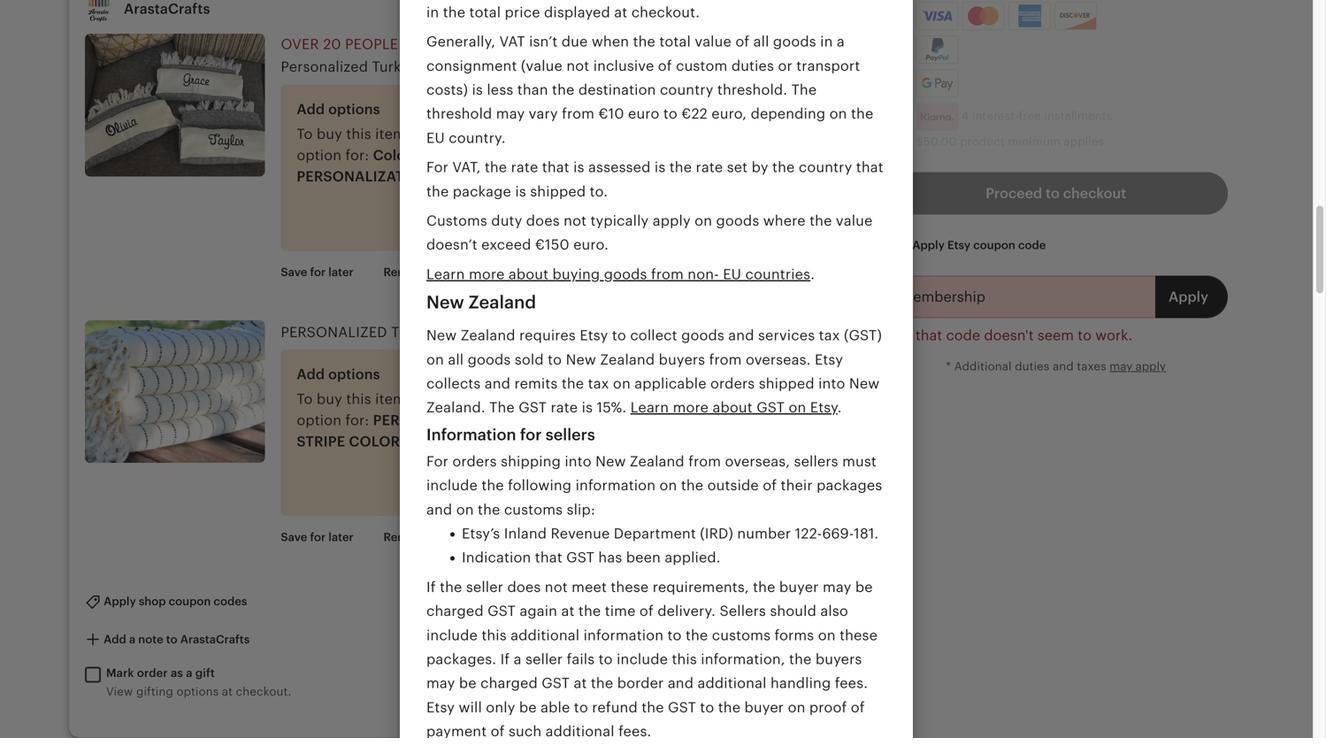 Task type: describe. For each thing, give the bounding box(es) containing it.
all inside generally, vat isn't due when the total value of all goods in a consignment (value not inclusive of custom duties or transport costs) is less than the destination country threshold. the threshold may vary from €10 euro to €22 euro, depending on the eu country.
[[754, 34, 769, 50]]

to down requires
[[548, 352, 562, 367]]

zealand down collect
[[600, 352, 655, 367]]

5.90
[[742, 59, 768, 72]]

euro,
[[712, 106, 747, 122]]

$ 15.90
[[774, 321, 821, 337]]

stripe
[[297, 434, 345, 449]]

payment
[[427, 723, 487, 738]]

etsy inside if the seller does not meet these requirements, the buyer may be charged gst again at the time of delivery. sellers should also include this additional information to the customs forms on these packages. if a seller fails to include this information, the buyers may be charged gst at the border and additional handling fees. etsy will only be able to refund the gst to the buyer on proof of payment of such additional fees.
[[427, 699, 455, 715]]

learn more about gst on etsy .
[[631, 400, 842, 416]]

1 horizontal spatial these
[[840, 627, 878, 643]]

free
[[1019, 109, 1041, 123]]

option for colour options and personalization & size .
[[297, 147, 342, 163]]

additional
[[955, 360, 1012, 373]]

this up colour options and personalization & size .
[[346, 126, 371, 142]]

may up also
[[823, 579, 852, 595]]

sellers
[[720, 603, 766, 619]]

threshold
[[427, 106, 492, 122]]

may apply button
[[1110, 358, 1166, 374]]

. up the packages
[[838, 400, 842, 416]]

applicable
[[635, 376, 707, 392]]

add for colour options and personalization & size .
[[297, 101, 325, 117]]

the down transport
[[851, 106, 874, 122]]

1 horizontal spatial tax
[[819, 327, 840, 343]]

on down also
[[818, 627, 836, 643]]

collects
[[427, 376, 481, 392]]

on down handling
[[788, 699, 806, 715]]

choose for personalization
[[482, 391, 532, 407]]

the right the than
[[552, 82, 575, 98]]

buy for colour options and personalization & size .
[[317, 126, 342, 142]]

to right fails
[[599, 651, 613, 667]]

euro.
[[573, 237, 609, 253]]

and left taxes
[[1053, 360, 1074, 373]]

1 vertical spatial $
[[735, 59, 742, 72]]

$ for 2.65
[[775, 36, 785, 55]]

is inside generally, vat isn't due when the total value of all goods in a consignment (value not inclusive of custom duties or transport costs) is less than the destination country threshold. the threshold may vary from €10 euro to €22 euro, depending on the eu country.
[[472, 82, 483, 98]]

the down shipping
[[482, 478, 504, 493]]

destination
[[579, 82, 656, 98]]

taxes
[[1077, 360, 1107, 373]]

work.
[[1096, 328, 1133, 344]]

the up refund
[[591, 675, 613, 691]]

the inside new zealand requires etsy to collect goods and services tax (gst) on all goods sold to new zealand buyers from overseas. etsy collects and remits the tax on applicable orders shipped into new zealand. the gst rate is 15%.
[[489, 400, 515, 416]]

gst left again
[[488, 603, 516, 619]]

applied.
[[665, 550, 721, 566]]

customs inside if the seller does not meet these requirements, the buyer may be charged gst again at the time of delivery. sellers should also include this additional information to the customs forms on these packages. if a seller fails to include this information, the buyers may be charged gst at the border and additional handling fees. etsy will only be able to refund the gst to the buyer on proof of payment of such additional fees.
[[712, 627, 771, 643]]

vat,
[[453, 159, 481, 175]]

new zealand
[[427, 292, 536, 312]]

gst inside the for orders shipping into new zealand from overseas, sellers must include the following information on the outside of their packages and on the customs slip: etsy's inland revenue department (ird) number 122-669-181. indication that gst has been applied.
[[566, 550, 595, 566]]

goods down the euro.
[[604, 266, 647, 282]]

also
[[821, 603, 848, 619]]

checkout
[[1063, 185, 1127, 201]]

2 vertical spatial be
[[519, 699, 537, 715]]

such
[[509, 723, 542, 738]]

0 horizontal spatial rate
[[511, 159, 538, 175]]

delivery.
[[658, 603, 716, 619]]

buy for personalization and stripe color .
[[317, 391, 342, 407]]

. inside colour options and personalization & size .
[[480, 168, 484, 184]]

typically
[[591, 213, 649, 229]]

pay in 4 installments image
[[916, 103, 959, 131]]

time
[[605, 603, 636, 619]]

to buy this item, you must choose an option for: for &
[[297, 126, 553, 163]]

(55%
[[771, 59, 798, 72]]

2 horizontal spatial rate
[[696, 159, 723, 175]]

proceed to checkout button
[[884, 172, 1228, 215]]

discover image
[[1056, 5, 1096, 29]]

doesn't
[[984, 328, 1034, 344]]

depending
[[751, 106, 826, 122]]

* additional duties and taxes may apply
[[946, 360, 1166, 373]]

and up overseas.
[[729, 327, 754, 343]]

zealand up requires
[[469, 292, 536, 312]]

goods right collect
[[681, 327, 725, 343]]

customs
[[427, 213, 488, 229]]

hm,
[[884, 328, 912, 344]]

2.65
[[785, 36, 821, 55]]

refund
[[592, 699, 638, 715]]

learn for learn more about buying goods from non- eu countries .
[[427, 266, 465, 282]]

is up duty
[[515, 183, 526, 199]]

to right able
[[574, 699, 588, 715]]

information,
[[701, 651, 785, 667]]

customs inside the for orders shipping into new zealand from overseas, sellers must include the following information on the outside of their packages and on the customs slip: etsy's inland revenue department (ird) number 122-669-181. indication that gst has been applied.
[[504, 502, 563, 518]]

gst down overseas.
[[757, 400, 785, 416]]

product
[[960, 135, 1005, 148]]

0 vertical spatial charged
[[427, 603, 484, 619]]

apply inside customs duty does not typically apply on goods where the value doesn't exceed €150 euro.
[[653, 213, 691, 229]]

isn't
[[529, 34, 558, 50]]

must for colour options
[[443, 126, 478, 142]]

gst up able
[[542, 675, 570, 691]]

from left non-
[[651, 266, 684, 282]]

orders inside new zealand requires etsy to collect goods and services tax (gst) on all goods sold to new zealand buyers from overseas. etsy collects and remits the tax on applicable orders shipped into new zealand. the gst rate is 15%.
[[711, 376, 755, 392]]

gst right refund
[[668, 699, 696, 715]]

options for personalization
[[328, 366, 380, 382]]

learn more about buying goods from non- eu countries link
[[427, 266, 811, 282]]

0 horizontal spatial be
[[459, 675, 477, 691]]

to for colour options and personalization & size .
[[297, 126, 313, 142]]

overseas.
[[746, 352, 811, 367]]

indication
[[462, 550, 531, 566]]

at down fails
[[574, 675, 587, 691]]

to inside generally, vat isn't due when the total value of all goods in a consignment (value not inclusive of custom duties or transport costs) is less than the destination country threshold. the threshold may vary from €10 euro to €22 euro, depending on the eu country.
[[664, 106, 678, 122]]

buyers inside new zealand requires etsy to collect goods and services tax (gst) on all goods sold to new zealand buyers from overseas. etsy collects and remits the tax on applicable orders shipped into new zealand. the gst rate is 15%.
[[659, 352, 705, 367]]

1 vertical spatial buyer
[[745, 699, 784, 715]]

is left assessed at the top left of the page
[[574, 159, 585, 175]]

and inside the for orders shipping into new zealand from overseas, sellers must include the following information on the outside of their packages and on the customs slip: etsy's inland revenue department (ird) number 122-669-181. indication that gst has been applied.
[[427, 502, 452, 518]]

option for personalization and stripe color .
[[297, 412, 342, 428]]

this up the color
[[346, 391, 371, 407]]

forms
[[775, 627, 814, 643]]

. inside personalization and stripe color .
[[400, 434, 405, 449]]

non-
[[688, 266, 719, 282]]

should
[[770, 603, 817, 619]]

(gst)
[[844, 327, 882, 343]]

or
[[778, 58, 793, 74]]

zealand down new zealand
[[461, 327, 516, 343]]

1 vertical spatial tax
[[588, 376, 609, 392]]

revenue
[[551, 526, 610, 542]]

at right again
[[561, 603, 575, 619]]

minimum
[[1008, 135, 1061, 148]]

a inside if the seller does not meet these requirements, the buyer may be charged gst again at the time of delivery. sellers should also include this additional information to the customs forms on these packages. if a seller fails to include this information, the buyers may be charged gst at the border and additional handling fees. etsy will only be able to refund the gst to the buyer on proof of payment of such additional fees.
[[514, 651, 522, 667]]

value inside generally, vat isn't due when the total value of all goods in a consignment (value not inclusive of custom duties or transport costs) is less than the destination country threshold. the threshold may vary from €10 euro to €22 euro, depending on the eu country.
[[695, 34, 732, 50]]

the up handling
[[789, 651, 812, 667]]

information inside if the seller does not meet these requirements, the buyer may be charged gst again at the time of delivery. sellers should also include this additional information to the customs forms on these packages. if a seller fails to include this information, the buyers may be charged gst at the border and additional handling fees. etsy will only be able to refund the gst to the buyer on proof of payment of such additional fees.
[[584, 627, 664, 643]]

€22
[[682, 106, 708, 122]]

on inside generally, vat isn't due when the total value of all goods in a consignment (value not inclusive of custom duties or transport costs) is less than the destination country threshold. the threshold may vary from €10 euro to €22 euro, depending on the eu country.
[[830, 106, 847, 122]]

sellers inside the for orders shipping into new zealand from overseas, sellers must include the following information on the outside of their packages and on the customs slip: etsy's inland revenue department (ird) number 122-669-181. indication that gst has been applied.
[[794, 453, 839, 469]]

goods inside customs duty does not typically apply on goods where the value doesn't exceed €150 euro.
[[716, 213, 760, 229]]

not inside if the seller does not meet these requirements, the buyer may be charged gst again at the time of delivery. sellers should also include this additional information to the customs forms on these packages. if a seller fails to include this information, the buyers may be charged gst at the border and additional handling fees. etsy will only be able to refund the gst to the buyer on proof of payment of such additional fees.
[[545, 579, 568, 595]]

a inside generally, vat isn't due when the total value of all goods in a consignment (value not inclusive of custom duties or transport costs) is less than the destination country threshold. the threshold may vary from €10 euro to €22 euro, depending on the eu country.
[[837, 34, 845, 50]]

etsy right requires
[[580, 327, 608, 343]]

1 horizontal spatial fees.
[[835, 675, 868, 691]]

duties inside generally, vat isn't due when the total value of all goods in a consignment (value not inclusive of custom duties or transport costs) is less than the destination country threshold. the threshold may vary from €10 euro to €22 euro, depending on the eu country.
[[732, 58, 774, 74]]

of right proof
[[851, 699, 865, 715]]

the left total
[[633, 34, 656, 50]]

not inside generally, vat isn't due when the total value of all goods in a consignment (value not inclusive of custom duties or transport costs) is less than the destination country threshold. the threshold may vary from €10 euro to €22 euro, depending on the eu country.
[[567, 58, 590, 74]]

due
[[562, 34, 588, 50]]

interest-
[[972, 109, 1019, 123]]

the down €22 on the right of page
[[670, 159, 692, 175]]

for for for vat, the rate that is assessed is the rate set by the country that the package is shipped to.
[[427, 159, 449, 175]]

the up the etsy's
[[478, 502, 500, 518]]

the up package
[[485, 159, 507, 175]]

in inside generally, vat isn't due when the total value of all goods in a consignment (value not inclusive of custom duties or transport costs) is less than the destination country threshold. the threshold may vary from €10 euro to €22 euro, depending on the eu country.
[[820, 34, 833, 50]]

new up collects
[[427, 327, 457, 343]]

1 vertical spatial additional
[[698, 675, 767, 691]]

duty
[[491, 213, 522, 229]]

the down indication
[[440, 579, 462, 595]]

paypal image
[[919, 38, 956, 61]]

$50.00 product minimum applies
[[916, 135, 1104, 148]]

not inside customs duty does not typically apply on goods where the value doesn't exceed €150 euro.
[[564, 213, 587, 229]]

following
[[508, 478, 572, 493]]

proof
[[810, 699, 847, 715]]

the down information,
[[718, 699, 741, 715]]

15%.
[[597, 400, 627, 416]]

to buy this item, you must choose an option for: for .
[[297, 391, 553, 428]]

to right seem
[[1078, 328, 1092, 344]]

and left remits
[[485, 376, 511, 392]]

and inside personalization and stripe color .
[[511, 412, 537, 428]]

into inside the for orders shipping into new zealand from overseas, sellers must include the following information on the outside of their packages and on the customs slip: etsy's inland revenue department (ird) number 122-669-181. indication that gst has been applied.
[[565, 453, 592, 469]]

1 horizontal spatial apply
[[1136, 360, 1166, 373]]

apply etsy coupon code button
[[871, 225, 1060, 265]]

sold
[[515, 352, 544, 367]]

set
[[727, 159, 748, 175]]

number
[[737, 526, 791, 542]]

0 vertical spatial additional
[[511, 627, 580, 643]]

new zealand requires etsy to collect goods and services tax (gst) on all goods sold to new zealand buyers from overseas. etsy collects and remits the tax on applicable orders shipped into new zealand. the gst rate is 15%.
[[427, 327, 882, 416]]

outside
[[708, 478, 759, 493]]

goods left sold
[[468, 352, 511, 367]]

about for buying
[[509, 266, 549, 282]]

threshold.
[[718, 82, 788, 98]]

to left collect
[[612, 327, 626, 343]]

value inside customs duty does not typically apply on goods where the value doesn't exceed €150 euro.
[[836, 213, 873, 229]]

apply etsy coupon code
[[913, 239, 1046, 252]]

code inside dropdown button
[[1019, 239, 1046, 252]]

of down only
[[491, 723, 505, 738]]

border
[[617, 675, 664, 691]]

if the seller does not meet these requirements, the buyer may be charged gst again at the time of delivery. sellers should also include this additional information to the customs forms on these packages. if a seller fails to include this information, the buyers may be charged gst at the border and additional handling fees. etsy will only be able to refund the gst to the buyer on proof of payment of such additional fees.
[[427, 579, 878, 738]]

. up 15.90
[[811, 266, 815, 282]]

may right taxes
[[1110, 360, 1133, 373]]

1 vertical spatial code
[[946, 328, 981, 344]]

this up the packages. at the bottom left of the page
[[482, 627, 507, 643]]

about for gst
[[713, 400, 753, 416]]

customs duty does not typically apply on goods where the value doesn't exceed €150 euro.
[[427, 213, 873, 253]]

country inside generally, vat isn't due when the total value of all goods in a consignment (value not inclusive of custom duties or transport costs) is less than the destination country threshold. the threshold may vary from €10 euro to €22 euro, depending on the eu country.
[[660, 82, 714, 98]]

handling
[[771, 675, 831, 691]]

the up customs
[[427, 183, 449, 199]]

of up 5.90
[[736, 34, 750, 50]]

1 vertical spatial include
[[427, 627, 478, 643]]

the down delivery.
[[686, 627, 708, 643]]

information
[[427, 426, 516, 444]]

23:19:11
[[777, 80, 821, 93]]

the right "by"
[[773, 159, 795, 175]]

new down (gst)
[[849, 376, 880, 392]]

mark
[[106, 666, 134, 680]]

include inside the for orders shipping into new zealand from overseas, sellers must include the following information on the outside of their packages and on the customs slip: etsy's inland revenue department (ird) number 122-669-181. indication that gst has been applied.
[[427, 478, 478, 493]]

2 vertical spatial additional
[[546, 723, 615, 738]]

color
[[349, 434, 400, 449]]

does inside customs duty does not typically apply on goods where the value doesn't exceed €150 euro.
[[526, 213, 560, 229]]

the down meet
[[579, 603, 601, 619]]

the down 'border'
[[642, 699, 664, 715]]

0 horizontal spatial sellers
[[546, 426, 595, 444]]

personalized turkish beach towel gift unique, monogrammed gift for girls weekend trip,  gift for woman who have everything, christmas gifts image
[[85, 320, 265, 463]]

options for colour options
[[328, 101, 380, 117]]

1 vertical spatial charged
[[481, 675, 538, 691]]

on up collects
[[427, 352, 444, 367]]

fails
[[567, 651, 595, 667]]

item, for personalization
[[375, 391, 410, 407]]

0 vertical spatial seller
[[466, 579, 504, 595]]

rate inside new zealand requires etsy to collect goods and services tax (gst) on all goods sold to new zealand buyers from overseas. etsy collects and remits the tax on applicable orders shipped into new zealand. the gst rate is 15%.
[[551, 400, 578, 416]]

1 vertical spatial if
[[500, 651, 510, 667]]

181.
[[854, 526, 879, 542]]

the inside customs duty does not typically apply on goods where the value doesn't exceed €150 euro.
[[810, 213, 832, 229]]

is right assessed at the top left of the page
[[655, 159, 666, 175]]

15.90
[[783, 321, 821, 337]]

new down requires
[[566, 352, 596, 367]]

this down delivery.
[[672, 651, 697, 667]]

may down the packages. at the bottom left of the page
[[427, 675, 455, 691]]

zealand.
[[427, 400, 486, 416]]

total
[[660, 34, 691, 50]]

to for personalization and stripe color .
[[297, 391, 313, 407]]

must inside the for orders shipping into new zealand from overseas, sellers must include the following information on the outside of their packages and on the customs slip: etsy's inland revenue department (ird) number 122-669-181. indication that gst has been applied.
[[842, 453, 877, 469]]

0 horizontal spatial in
[[480, 36, 495, 52]]

their inside the for orders shipping into new zealand from overseas, sellers must include the following information on the outside of their packages and on the customs slip: etsy's inland revenue department (ird) number 122-669-181. indication that gst has been applied.
[[781, 478, 813, 493]]

(ird)
[[700, 526, 734, 542]]

to inside button
[[1046, 185, 1060, 201]]

will
[[459, 699, 482, 715]]

on down overseas.
[[789, 400, 806, 416]]



Task type: locate. For each thing, give the bounding box(es) containing it.
1 vertical spatial you
[[414, 391, 440, 407]]

has
[[599, 550, 622, 566]]

over 20 people have this in their cart
[[281, 36, 581, 52]]

the up the information for sellers
[[489, 400, 515, 416]]

at inside mark order as a gift view gifting options at checkout.
[[222, 685, 233, 698]]

1 vertical spatial eu
[[723, 266, 742, 282]]

1 an from the top
[[536, 126, 553, 142]]

the up sellers
[[753, 579, 776, 595]]

when
[[592, 34, 629, 50]]

to
[[297, 126, 313, 142], [297, 391, 313, 407]]

$50.00
[[916, 135, 957, 148]]

0 vertical spatial code
[[1019, 239, 1046, 252]]

2 add from the top
[[297, 366, 325, 382]]

people
[[345, 36, 398, 52]]

0 vertical spatial be
[[856, 579, 873, 595]]

of down total
[[658, 58, 672, 74]]

1 add from the top
[[297, 101, 325, 117]]

option up stripe
[[297, 412, 342, 428]]

duties down doesn't at top right
[[1015, 360, 1050, 373]]

more for learn more about buying goods from non- eu countries .
[[469, 266, 505, 282]]

you up personalization and stripe color .
[[414, 391, 440, 407]]

1 vertical spatial option
[[297, 412, 342, 428]]

1 item, from the top
[[375, 126, 410, 142]]

in left the vat
[[480, 36, 495, 52]]

customs and tax info dialog
[[0, 0, 1326, 738]]

packages.
[[427, 651, 497, 667]]

more down applicable
[[673, 400, 709, 416]]

0 horizontal spatial all
[[448, 352, 464, 367]]

does inside if the seller does not meet these requirements, the buyer may be charged gst again at the time of delivery. sellers should also include this additional information to the customs forms on these packages. if a seller fails to include this information, the buyers may be charged gst at the border and additional handling fees. etsy will only be able to refund the gst to the buyer on proof of payment of such additional fees.
[[507, 579, 541, 595]]

0 vertical spatial their
[[499, 36, 539, 52]]

not up the euro.
[[564, 213, 587, 229]]

0 vertical spatial information
[[576, 478, 656, 493]]

2 add options from the top
[[297, 366, 380, 382]]

2 item, from the top
[[375, 391, 410, 407]]

may inside generally, vat isn't due when the total value of all goods in a consignment (value not inclusive of custom duties or transport costs) is less than the destination country threshold. the threshold may vary from €10 euro to €22 euro, depending on the eu country.
[[496, 106, 525, 122]]

an up for
[[536, 391, 553, 407]]

installments
[[1045, 109, 1113, 123]]

to down delivery.
[[668, 627, 682, 643]]

shipped inside new zealand requires etsy to collect goods and services tax (gst) on all goods sold to new zealand buyers from overseas. etsy collects and remits the tax on applicable orders shipped into new zealand. the gst rate is 15%.
[[759, 376, 815, 392]]

buyers
[[659, 352, 705, 367], [816, 651, 862, 667]]

learn
[[427, 266, 465, 282], [631, 400, 669, 416]]

item, up colour
[[375, 126, 410, 142]]

for for for orders shipping into new zealand from overseas, sellers must include the following information on the outside of their packages and on the customs slip: etsy's inland revenue department (ird) number 122-669-181. indication that gst has been applied.
[[427, 453, 449, 469]]

1 vertical spatial for:
[[346, 412, 369, 428]]

$ up ends
[[735, 59, 742, 72]]

0 vertical spatial item,
[[375, 126, 410, 142]]

to.
[[590, 183, 608, 199]]

0 vertical spatial option
[[297, 147, 342, 163]]

for down personalization and stripe color .
[[427, 453, 449, 469]]

item, for colour
[[375, 126, 410, 142]]

on up non-
[[695, 213, 712, 229]]

exceed
[[482, 237, 531, 253]]

all up 5.90
[[754, 34, 769, 50]]

zealand inside the for orders shipping into new zealand from overseas, sellers must include the following information on the outside of their packages and on the customs slip: etsy's inland revenue department (ird) number 122-669-181. indication that gst has been applied.
[[630, 453, 685, 469]]

all inside new zealand requires etsy to collect goods and services tax (gst) on all goods sold to new zealand buyers from overseas. etsy collects and remits the tax on applicable orders shipped into new zealand. the gst rate is 15%.
[[448, 352, 464, 367]]

0 horizontal spatial orders
[[453, 453, 497, 469]]

on inside customs duty does not typically apply on goods where the value doesn't exceed €150 euro.
[[695, 213, 712, 229]]

Enter code text field
[[884, 276, 1156, 318]]

apply down for vat, the rate that is assessed is the rate set by the country that the package is shipped to.
[[653, 213, 691, 229]]

you up options
[[414, 126, 440, 142]]

1 horizontal spatial duties
[[1015, 360, 1050, 373]]

more up new zealand
[[469, 266, 505, 282]]

department
[[614, 526, 696, 542]]

this up consignment
[[444, 36, 476, 52]]

package
[[453, 183, 511, 199]]

where
[[763, 213, 806, 229]]

is left 'less'
[[472, 82, 483, 98]]

vat
[[500, 34, 525, 50]]

colour
[[373, 147, 420, 163]]

inland
[[504, 526, 547, 542]]

and down remits
[[511, 412, 537, 428]]

0 vertical spatial for
[[427, 159, 449, 175]]

is inside new zealand requires etsy to collect goods and services tax (gst) on all goods sold to new zealand buyers from overseas. etsy collects and remits the tax on applicable orders shipped into new zealand. the gst rate is 15%.
[[582, 400, 593, 416]]

an for colour options and personalization & size .
[[536, 126, 553, 142]]

1 vertical spatial apply
[[1136, 360, 1166, 373]]

0 horizontal spatial customs
[[504, 502, 563, 518]]

on down transport
[[830, 106, 847, 122]]

for: for colour options
[[346, 147, 369, 163]]

1 vertical spatial duties
[[1015, 360, 1050, 373]]

1 horizontal spatial eu
[[723, 266, 742, 282]]

not down the due
[[567, 58, 590, 74]]

20
[[323, 36, 341, 52]]

0 horizontal spatial more
[[469, 266, 505, 282]]

eu inside generally, vat isn't due when the total value of all goods in a consignment (value not inclusive of custom duties or transport costs) is less than the destination country threshold. the threshold may vary from €10 euro to €22 euro, depending on the eu country.
[[427, 130, 445, 146]]

1 horizontal spatial into
[[819, 376, 846, 392]]

2 choose from the top
[[482, 391, 532, 407]]

seem
[[1038, 328, 1074, 344]]

been
[[626, 550, 661, 566]]

not up again
[[545, 579, 568, 595]]

1 vertical spatial seller
[[526, 651, 563, 667]]

0 vertical spatial learn
[[427, 266, 465, 282]]

code right coupon
[[1019, 239, 1046, 252]]

€10
[[599, 106, 624, 122]]

in right ends
[[764, 80, 775, 93]]

doesn't
[[427, 237, 478, 253]]

gifting
[[136, 685, 173, 698]]

new inside the for orders shipping into new zealand from overseas, sellers must include the following information on the outside of their packages and on the customs slip: etsy's inland revenue department (ird) number 122-669-181. indication that gst has been applied.
[[596, 453, 626, 469]]

1 vertical spatial personalization
[[373, 412, 507, 428]]

buyers up applicable
[[659, 352, 705, 367]]

1 vertical spatial more
[[673, 400, 709, 416]]

a inside mark order as a gift view gifting options at checkout.
[[186, 666, 193, 680]]

1 choose from the top
[[482, 126, 532, 142]]

0 horizontal spatial these
[[611, 579, 649, 595]]

0 horizontal spatial learn
[[427, 266, 465, 282]]

from up learn more about gst on etsy link on the bottom of page
[[709, 352, 742, 367]]

0 vertical spatial eu
[[427, 130, 445, 146]]

ends
[[734, 80, 761, 93]]

2 horizontal spatial a
[[837, 34, 845, 50]]

applies
[[1064, 135, 1104, 148]]

gst inside new zealand requires etsy to collect goods and services tax (gst) on all goods sold to new zealand buyers from overseas. etsy collects and remits the tax on applicable orders shipped into new zealand. the gst rate is 15%.
[[519, 400, 547, 416]]

1 vertical spatial an
[[536, 391, 553, 407]]

if up the packages. at the bottom left of the page
[[427, 579, 436, 595]]

669-
[[822, 526, 854, 542]]

0 vertical spatial the
[[792, 82, 817, 98]]

option left colour
[[297, 147, 342, 163]]

options inside mark order as a gift view gifting options at checkout.
[[176, 685, 219, 698]]

0 horizontal spatial if
[[427, 579, 436, 595]]

costs)
[[427, 82, 468, 98]]

choose for colour options
[[482, 126, 532, 142]]

mastercard image
[[965, 5, 1002, 28]]

1 horizontal spatial country
[[799, 159, 853, 175]]

may down 'less'
[[496, 106, 525, 122]]

1 add options from the top
[[297, 101, 380, 117]]

0 horizontal spatial the
[[489, 400, 515, 416]]

collect
[[630, 327, 678, 343]]

you
[[414, 126, 440, 142], [414, 391, 440, 407]]

on up department
[[660, 478, 677, 493]]

0 vertical spatial to buy this item, you must choose an option for:
[[297, 126, 553, 163]]

of inside the for orders shipping into new zealand from overseas, sellers must include the following information on the outside of their packages and on the customs slip: etsy's inland revenue department (ird) number 122-669-181. indication that gst has been applied.
[[763, 478, 777, 493]]

choose up the information for sellers
[[482, 391, 532, 407]]

in inside $ 2.65 $ 5.90 (55% off) sale ends in 23:19:11
[[764, 80, 775, 93]]

personalization
[[297, 168, 431, 184], [373, 412, 507, 428]]

requirements,
[[653, 579, 749, 595]]

orders inside the for orders shipping into new zealand from overseas, sellers must include the following information on the outside of their packages and on the customs slip: etsy's inland revenue department (ird) number 122-669-181. indication that gst has been applied.
[[453, 453, 497, 469]]

and inside colour options and personalization & size .
[[483, 147, 509, 163]]

to left €22 on the right of page
[[664, 106, 678, 122]]

rate up package
[[511, 159, 538, 175]]

apply
[[913, 239, 945, 252]]

seller left fails
[[526, 651, 563, 667]]

1 vertical spatial to buy this item, you must choose an option for:
[[297, 391, 553, 428]]

from inside the for orders shipping into new zealand from overseas, sellers must include the following information on the outside of their packages and on the customs slip: etsy's inland revenue department (ird) number 122-669-181. indication that gst has been applied.
[[689, 453, 721, 469]]

orders down information
[[453, 453, 497, 469]]

personalized turkish beach towel gift unique, bachelorette bridesmaid proposal wedding gift towel, monogrammed towels, unique christmas gift image
[[85, 34, 265, 177]]

from up outside
[[689, 453, 721, 469]]

0 horizontal spatial fees.
[[619, 723, 652, 738]]

goods inside generally, vat isn't due when the total value of all goods in a consignment (value not inclusive of custom duties or transport costs) is less than the destination country threshold. the threshold may vary from €10 euro to €22 euro, depending on the eu country.
[[773, 34, 817, 50]]

buyers inside if the seller does not meet these requirements, the buyer may be charged gst again at the time of delivery. sellers should also include this additional information to the customs forms on these packages. if a seller fails to include this information, the buyers may be charged gst at the border and additional handling fees. etsy will only be able to refund the gst to the buyer on proof of payment of such additional fees.
[[816, 651, 862, 667]]

0 vertical spatial shipped
[[530, 183, 586, 199]]

all
[[754, 34, 769, 50], [448, 352, 464, 367]]

.
[[480, 168, 484, 184], [811, 266, 815, 282], [838, 400, 842, 416], [400, 434, 405, 449]]

goods left "where"
[[716, 213, 760, 229]]

apply
[[653, 213, 691, 229], [1136, 360, 1166, 373]]

0 horizontal spatial eu
[[427, 130, 445, 146]]

country
[[660, 82, 714, 98], [799, 159, 853, 175]]

an for personalization and stripe color .
[[536, 391, 553, 407]]

1 option from the top
[[297, 147, 342, 163]]

of right time
[[640, 603, 654, 619]]

personalization inside colour options and personalization & size .
[[297, 168, 431, 184]]

remits
[[515, 376, 558, 392]]

their up (value
[[499, 36, 539, 52]]

0 vertical spatial duties
[[732, 58, 774, 74]]

0 vertical spatial you
[[414, 126, 440, 142]]

duties
[[732, 58, 774, 74], [1015, 360, 1050, 373]]

customs down sellers
[[712, 627, 771, 643]]

1 horizontal spatial rate
[[551, 400, 578, 416]]

*
[[946, 360, 951, 373]]

visa image
[[922, 8, 952, 24]]

charged up the packages. at the bottom left of the page
[[427, 603, 484, 619]]

1 for from the top
[[427, 159, 449, 175]]

code up *
[[946, 328, 981, 344]]

shipped inside for vat, the rate that is assessed is the rate set by the country that the package is shipped to.
[[530, 183, 586, 199]]

goods
[[773, 34, 817, 50], [716, 213, 760, 229], [604, 266, 647, 282], [681, 327, 725, 343], [468, 352, 511, 367]]

from inside new zealand requires etsy to collect goods and services tax (gst) on all goods sold to new zealand buyers from overseas. etsy collects and remits the tax on applicable orders shipped into new zealand. the gst rate is 15%.
[[709, 352, 742, 367]]

the inside new zealand requires etsy to collect goods and services tax (gst) on all goods sold to new zealand buyers from overseas. etsy collects and remits the tax on applicable orders shipped into new zealand. the gst rate is 15%.
[[562, 376, 584, 392]]

shipping
[[501, 453, 561, 469]]

fees. down refund
[[619, 723, 652, 738]]

learn down applicable
[[631, 400, 669, 416]]

0 horizontal spatial into
[[565, 453, 592, 469]]

0 vertical spatial customs
[[504, 502, 563, 518]]

options
[[424, 147, 479, 163]]

more for learn more about gst on etsy .
[[673, 400, 709, 416]]

1 vertical spatial sellers
[[794, 453, 839, 469]]

2 you from the top
[[414, 391, 440, 407]]

0 horizontal spatial duties
[[732, 58, 774, 74]]

item,
[[375, 126, 410, 142], [375, 391, 410, 407]]

2 an from the top
[[536, 391, 553, 407]]

0 horizontal spatial seller
[[466, 579, 504, 595]]

2 vertical spatial include
[[617, 651, 668, 667]]

in
[[820, 34, 833, 50], [480, 36, 495, 52], [764, 80, 775, 93]]

a up transport
[[837, 34, 845, 50]]

1 horizontal spatial a
[[514, 651, 522, 667]]

new down doesn't
[[427, 292, 464, 312]]

at
[[561, 603, 575, 619], [574, 675, 587, 691], [222, 685, 233, 698]]

shipped
[[530, 183, 586, 199], [759, 376, 815, 392]]

shipped down overseas.
[[759, 376, 815, 392]]

the inside generally, vat isn't due when the total value of all goods in a consignment (value not inclusive of custom duties or transport costs) is less than the destination country threshold. the threshold may vary from €10 euro to €22 euro, depending on the eu country.
[[792, 82, 817, 98]]

2 buy from the top
[[317, 391, 342, 407]]

0 vertical spatial does
[[526, 213, 560, 229]]

1 horizontal spatial code
[[1019, 239, 1046, 252]]

etsy down overseas.
[[810, 400, 838, 416]]

personalization inside personalization and stripe color .
[[373, 412, 507, 428]]

gst down remits
[[519, 400, 547, 416]]

$
[[775, 36, 785, 55], [735, 59, 742, 72], [774, 321, 783, 337]]

buy
[[317, 126, 342, 142], [317, 391, 342, 407]]

1 vertical spatial not
[[564, 213, 587, 229]]

and down information
[[427, 502, 452, 518]]

0 vertical spatial for:
[[346, 147, 369, 163]]

again
[[520, 603, 558, 619]]

the left outside
[[681, 478, 704, 493]]

on up the etsy's
[[456, 502, 474, 518]]

an
[[536, 126, 553, 142], [536, 391, 553, 407]]

american express image
[[1011, 5, 1048, 28]]

2 to buy this item, you must choose an option for: from the top
[[297, 391, 553, 428]]

for inside the for orders shipping into new zealand from overseas, sellers must include the following information on the outside of their packages and on the customs slip: etsy's inland revenue department (ird) number 122-669-181. indication that gst has been applied.
[[427, 453, 449, 469]]

0 horizontal spatial shipped
[[530, 183, 586, 199]]

2 horizontal spatial in
[[820, 34, 833, 50]]

on up 15%.
[[613, 376, 631, 392]]

you for &
[[414, 126, 440, 142]]

0 vertical spatial all
[[754, 34, 769, 50]]

etsy up "payment"
[[427, 699, 455, 715]]

1 horizontal spatial about
[[713, 400, 753, 416]]

buyer
[[780, 579, 819, 595], [745, 699, 784, 715]]

consignment
[[427, 58, 517, 74]]

information up slip:
[[576, 478, 656, 493]]

must
[[443, 126, 478, 142], [443, 391, 478, 407], [842, 453, 877, 469]]

from inside generally, vat isn't due when the total value of all goods in a consignment (value not inclusive of custom duties or transport costs) is less than the destination country threshold. the threshold may vary from €10 euro to €22 euro, depending on the eu country.
[[562, 106, 595, 122]]

1 for: from the top
[[346, 147, 369, 163]]

2 vertical spatial options
[[176, 685, 219, 698]]

1 to buy this item, you must choose an option for: from the top
[[297, 126, 553, 163]]

rate left set
[[696, 159, 723, 175]]

value
[[695, 34, 732, 50], [836, 213, 873, 229]]

buying
[[553, 266, 600, 282]]

(value
[[521, 58, 563, 74]]

be down 181.
[[856, 579, 873, 595]]

1 vertical spatial shipped
[[759, 376, 815, 392]]

2 for: from the top
[[346, 412, 369, 428]]

2 for from the top
[[427, 453, 449, 469]]

1 horizontal spatial buyers
[[816, 651, 862, 667]]

0 vertical spatial buy
[[317, 126, 342, 142]]

. down country.
[[480, 168, 484, 184]]

0 vertical spatial include
[[427, 478, 478, 493]]

assessed
[[588, 159, 651, 175]]

information inside the for orders shipping into new zealand from overseas, sellers must include the following information on the outside of their packages and on the customs slip: etsy's inland revenue department (ird) number 122-669-181. indication that gst has been applied.
[[576, 478, 656, 493]]

to right proceed
[[1046, 185, 1060, 201]]

view
[[106, 685, 133, 698]]

1 buy from the top
[[317, 126, 342, 142]]

to
[[664, 106, 678, 122], [1046, 185, 1060, 201], [612, 327, 626, 343], [1078, 328, 1092, 344], [548, 352, 562, 367], [668, 627, 682, 643], [599, 651, 613, 667], [574, 699, 588, 715], [700, 699, 714, 715]]

1 horizontal spatial customs
[[712, 627, 771, 643]]

at left checkout.
[[222, 685, 233, 698]]

for inside for vat, the rate that is assessed is the rate set by the country that the package is shipped to.
[[427, 159, 449, 175]]

1 vertical spatial customs
[[712, 627, 771, 643]]

1 vertical spatial value
[[836, 213, 873, 229]]

google pay image
[[917, 70, 958, 97]]

and down country.
[[483, 147, 509, 163]]

must for personalization
[[443, 391, 478, 407]]

options
[[328, 101, 380, 117], [328, 366, 380, 382], [176, 685, 219, 698]]

options up colour
[[328, 101, 380, 117]]

to down information,
[[700, 699, 714, 715]]

etsy inside dropdown button
[[948, 239, 971, 252]]

that inside the for orders shipping into new zealand from overseas, sellers must include the following information on the outside of their packages and on the customs slip: etsy's inland revenue department (ird) number 122-669-181. indication that gst has been applied.
[[535, 550, 563, 566]]

1 vertical spatial buy
[[317, 391, 342, 407]]

custom
[[676, 58, 728, 74]]

arastacrafts image
[[85, 0, 113, 23]]

information for sellers
[[427, 426, 595, 444]]

0 vertical spatial orders
[[711, 376, 755, 392]]

personalization down colour
[[297, 168, 431, 184]]

0 vertical spatial options
[[328, 101, 380, 117]]

their
[[499, 36, 539, 52], [781, 478, 813, 493]]

that
[[542, 159, 570, 175], [856, 159, 884, 175], [916, 328, 943, 344], [535, 550, 563, 566]]

4
[[962, 109, 969, 123]]

from left €10
[[562, 106, 595, 122]]

and inside if the seller does not meet these requirements, the buyer may be charged gst again at the time of delivery. sellers should also include this additional information to the customs forms on these packages. if a seller fails to include this information, the buyers may be charged gst at the border and additional handling fees. etsy will only be able to refund the gst to the buyer on proof of payment of such additional fees.
[[668, 675, 694, 691]]

1 horizontal spatial all
[[754, 34, 769, 50]]

into
[[819, 376, 846, 392], [565, 453, 592, 469]]

0 vertical spatial must
[[443, 126, 478, 142]]

1 vertical spatial information
[[584, 627, 664, 643]]

2 to from the top
[[297, 391, 313, 407]]

0 vertical spatial buyer
[[780, 579, 819, 595]]

on
[[830, 106, 847, 122], [695, 213, 712, 229], [427, 352, 444, 367], [613, 376, 631, 392], [789, 400, 806, 416], [660, 478, 677, 493], [456, 502, 474, 518], [818, 627, 836, 643], [788, 699, 806, 715]]

order
[[137, 666, 168, 680]]

learn for learn more about gst on etsy .
[[631, 400, 669, 416]]

requires
[[519, 327, 576, 343]]

coupon
[[974, 239, 1016, 252]]

eu
[[427, 130, 445, 146], [723, 266, 742, 282]]

1 vertical spatial all
[[448, 352, 464, 367]]

into inside new zealand requires etsy to collect goods and services tax (gst) on all goods sold to new zealand buyers from overseas. etsy collects and remits the tax on applicable orders shipped into new zealand. the gst rate is 15%.
[[819, 376, 846, 392]]

charged up only
[[481, 675, 538, 691]]

cart
[[543, 36, 581, 52]]

add for personalization and stripe color .
[[297, 366, 325, 382]]

0 vertical spatial fees.
[[835, 675, 868, 691]]

1 vertical spatial buyers
[[816, 651, 862, 667]]

1 to from the top
[[297, 126, 313, 142]]

1 vertical spatial does
[[507, 579, 541, 595]]

countries
[[746, 266, 811, 282]]

add options for colour
[[297, 101, 380, 117]]

0 horizontal spatial code
[[946, 328, 981, 344]]

additional down information,
[[698, 675, 767, 691]]

2 option from the top
[[297, 412, 342, 428]]

0 horizontal spatial a
[[186, 666, 193, 680]]

0 vertical spatial apply
[[653, 213, 691, 229]]

as
[[171, 666, 183, 680]]

1 horizontal spatial seller
[[526, 651, 563, 667]]

you for .
[[414, 391, 440, 407]]

1 vertical spatial country
[[799, 159, 853, 175]]

1 horizontal spatial be
[[519, 699, 537, 715]]

add down over
[[297, 101, 325, 117]]

for: for personalization
[[346, 412, 369, 428]]

0 vertical spatial if
[[427, 579, 436, 595]]

1 vertical spatial learn
[[631, 400, 669, 416]]

$ for 15.90
[[774, 321, 783, 337]]

1 vertical spatial these
[[840, 627, 878, 643]]

1 vertical spatial orders
[[453, 453, 497, 469]]

etsy down 15.90
[[815, 352, 843, 367]]

does up again
[[507, 579, 541, 595]]

4 interest-free installments
[[959, 109, 1113, 123]]

add options for personalization
[[297, 366, 380, 382]]

about up overseas,
[[713, 400, 753, 416]]

1 horizontal spatial their
[[781, 478, 813, 493]]

country inside for vat, the rate that is assessed is the rate set by the country that the package is shipped to.
[[799, 159, 853, 175]]

to buy this item, you must choose an option for: up &
[[297, 126, 553, 163]]

choose down vary
[[482, 126, 532, 142]]

1 you from the top
[[414, 126, 440, 142]]

0 vertical spatial country
[[660, 82, 714, 98]]

for:
[[346, 147, 369, 163], [346, 412, 369, 428]]

buy up colour options and personalization & size .
[[317, 126, 342, 142]]



Task type: vqa. For each thing, say whether or not it's contained in the screenshot.
'Clothing'
no



